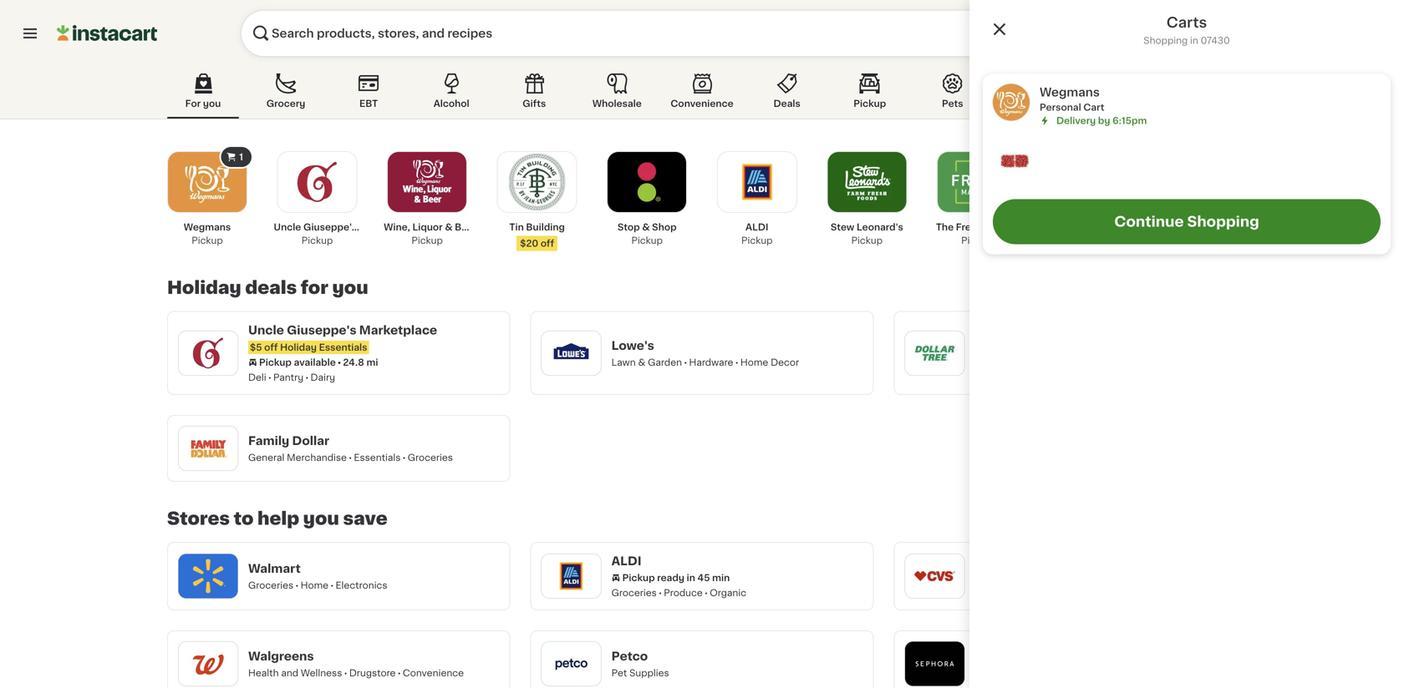 Task type: locate. For each thing, give the bounding box(es) containing it.
0 vertical spatial holiday
[[167, 279, 241, 297]]

shopping down carts on the right of page
[[1144, 36, 1188, 45]]

dollar tree logo image
[[913, 332, 957, 375]]

giuseppe's up available
[[287, 325, 357, 337]]

wegmans image left personal
[[993, 84, 1030, 121]]

0 horizontal spatial convenience
[[403, 669, 464, 678]]

delivery
[[1057, 116, 1096, 125]]

pets button
[[917, 70, 989, 119]]

leonard's
[[857, 223, 904, 232]]

tab panel
[[159, 145, 1246, 689]]

stop & shop image
[[619, 154, 676, 211]]

pickup button
[[834, 70, 906, 119]]

in left 45 on the bottom of the page
[[687, 574, 695, 583]]

pickup
[[854, 99, 886, 108], [192, 236, 223, 245], [302, 236, 333, 245], [412, 236, 443, 245], [632, 236, 663, 245], [742, 236, 773, 245], [852, 236, 883, 245], [962, 236, 993, 245], [1072, 236, 1103, 245], [259, 358, 292, 367], [623, 574, 655, 583]]

wholesale button
[[581, 70, 653, 119]]

pickup down wine, liquor & beer at montvale wegmans image
[[412, 236, 443, 245]]

1 horizontal spatial aldi
[[746, 223, 769, 232]]

0 vertical spatial &
[[642, 223, 650, 232]]

0 horizontal spatial off
[[264, 343, 278, 352]]

holiday up pickup available
[[280, 343, 317, 352]]

0 vertical spatial you
[[203, 99, 221, 108]]

1 vertical spatial convenience
[[403, 669, 464, 678]]

for you
[[185, 99, 221, 108]]

0 vertical spatial pharmacy
[[1095, 99, 1143, 108]]

instacart image
[[57, 23, 157, 43]]

wegmans inside tab panel
[[184, 223, 231, 232]]

sephora logo image
[[913, 643, 957, 686]]

0 vertical spatial essentials
[[319, 343, 367, 352]]

deals button
[[751, 70, 823, 119]]

0 vertical spatial aldi
[[746, 223, 769, 232]]

convenience
[[671, 99, 734, 108], [403, 669, 464, 678]]

1 marketplace from the top
[[359, 223, 419, 232]]

1 vertical spatial essentials
[[354, 454, 401, 463]]

off right $5
[[264, 343, 278, 352]]

& right lawn
[[638, 358, 646, 367]]

uncle giuseppe's marketplace pickup
[[274, 223, 419, 245]]

family dollar logo image
[[186, 427, 230, 471]]

0 horizontal spatial in
[[687, 574, 695, 583]]

shop categories tab list
[[167, 70, 1237, 119]]

aldi up pickup ready in 45 min
[[612, 556, 642, 568]]

1 vertical spatial giuseppe's
[[287, 325, 357, 337]]

giuseppe's
[[304, 223, 357, 232], [287, 325, 357, 337]]

1 horizontal spatial off
[[541, 239, 554, 248]]

ready
[[657, 574, 685, 583]]

groceries inside family dollar general merchandise essentials groceries
[[408, 454, 453, 463]]

holiday inside uncle giuseppe's marketplace $5 off holiday essentials
[[280, 343, 317, 352]]

pickup down fresh
[[962, 236, 993, 245]]

wegmans for wegmans pickup
[[184, 223, 231, 232]]

pharmacy
[[1095, 99, 1143, 108], [1088, 223, 1137, 232]]

wine, liquor & beer at montvale wegmans image
[[399, 154, 456, 211]]

1
[[239, 153, 243, 162]]

by
[[1099, 116, 1111, 125]]

pickup inside "stew leonard's pickup"
[[852, 236, 883, 245]]

you right for at top left
[[332, 279, 368, 297]]

decor
[[771, 358, 799, 367]]

family
[[248, 436, 290, 447]]

pickup up the holiday deals for you
[[192, 236, 223, 245]]

1 vertical spatial holiday
[[280, 343, 317, 352]]

2 marketplace from the top
[[359, 325, 437, 337]]

0 horizontal spatial wegmans image
[[179, 154, 236, 211]]

0 vertical spatial wegmans
[[1040, 87, 1100, 98]]

pickup down leonard's
[[852, 236, 883, 245]]

and
[[281, 669, 299, 678]]

stew leonard's pickup
[[831, 223, 904, 245]]

home
[[741, 358, 769, 367], [301, 581, 329, 591]]

you right for
[[203, 99, 221, 108]]

pharmacy right aid® at the top
[[1088, 223, 1137, 232]]

& right 'stop'
[[642, 223, 650, 232]]

lowe's logo image
[[550, 332, 593, 375]]

for you button
[[167, 70, 239, 119]]

show all 25 stores
[[1172, 213, 1222, 239]]

the fresh market pickup
[[936, 223, 1018, 245]]

pharmacy button
[[1083, 70, 1155, 119]]

pickup inside rite aid® pharmacy pickup
[[1072, 236, 1103, 245]]

1 horizontal spatial in
[[1191, 36, 1199, 45]]

deli pantry dairy
[[248, 373, 335, 383]]

supplies
[[630, 669, 669, 678]]

1 vertical spatial wegmans
[[184, 223, 231, 232]]

0 vertical spatial marketplace
[[359, 223, 419, 232]]

1 vertical spatial shopping
[[1188, 215, 1260, 229]]

home down walmart
[[301, 581, 329, 591]]

marketplace down wine, liquor & beer at montvale wegmans image
[[359, 223, 419, 232]]

0 horizontal spatial wegmans
[[184, 223, 231, 232]]

1 vertical spatial home
[[301, 581, 329, 591]]

delivery by 6:15pm
[[1057, 116, 1147, 125]]

in
[[1191, 36, 1199, 45], [687, 574, 695, 583]]

0 vertical spatial uncle
[[274, 223, 301, 232]]

pickup up the stew leonard's image
[[854, 99, 886, 108]]

walgreens logo image
[[186, 643, 230, 686]]

aldi inside aldi pickup
[[746, 223, 769, 232]]

tin building image
[[509, 154, 566, 211]]

convenience button
[[664, 70, 740, 119]]

0 vertical spatial giuseppe's
[[304, 223, 357, 232]]

pickup inside the fresh market pickup
[[962, 236, 993, 245]]

pets
[[942, 99, 964, 108]]

groceries inside walmart groceries home electronics
[[248, 581, 294, 591]]

shopping inside "continue shopping" button
[[1188, 215, 1260, 229]]

pickup ready in 45 min
[[623, 574, 730, 583]]

shopping up stores
[[1188, 215, 1260, 229]]

petco logo image
[[550, 643, 593, 686]]

0 horizontal spatial holiday
[[167, 279, 241, 297]]

personal
[[1040, 103, 1082, 112]]

marketplace
[[359, 223, 419, 232], [359, 325, 437, 337]]

0 vertical spatial home
[[741, 358, 769, 367]]

1 vertical spatial aldi
[[612, 556, 642, 568]]

wegmans for wegmans personal cart
[[1040, 87, 1100, 98]]

1 vertical spatial in
[[687, 574, 695, 583]]

07430
[[1201, 36, 1230, 45]]

0 vertical spatial shopping
[[1144, 36, 1188, 45]]

market
[[985, 223, 1018, 232]]

holiday deals for you
[[167, 279, 368, 297]]

giuseppe's inside uncle giuseppe's marketplace pickup
[[304, 223, 357, 232]]

you
[[203, 99, 221, 108], [332, 279, 368, 297], [303, 510, 339, 528]]

uncle inside uncle giuseppe's marketplace pickup
[[274, 223, 301, 232]]

1 vertical spatial marketplace
[[359, 325, 437, 337]]

0 horizontal spatial groceries
[[248, 581, 294, 591]]

tin building $20 off
[[510, 223, 565, 248]]

pickup down shop
[[632, 236, 663, 245]]

wegmans inside wegmans personal cart
[[1040, 87, 1100, 98]]

ebt
[[360, 99, 378, 108]]

None search field
[[241, 10, 1203, 57]]

1 vertical spatial off
[[264, 343, 278, 352]]

you right help at the left of the page
[[303, 510, 339, 528]]

in for pickup
[[687, 574, 695, 583]]

walgreens
[[248, 651, 314, 663]]

dairy
[[311, 373, 335, 383]]

wholesale
[[593, 99, 642, 108]]

you for holiday deals for you
[[332, 279, 368, 297]]

convenience down "search" field at the top of the page
[[671, 99, 734, 108]]

cart
[[1084, 103, 1105, 112]]

1 horizontal spatial home
[[741, 358, 769, 367]]

hardware
[[689, 358, 734, 367]]

aldi image
[[729, 154, 786, 211]]

the
[[936, 223, 954, 232]]

produce
[[664, 589, 703, 598]]

0 horizontal spatial home
[[301, 581, 329, 591]]

grocery button
[[250, 70, 322, 119]]

you inside the for you button
[[203, 99, 221, 108]]

giuseppe's down uncle giuseppe's marketplace image on the left top of page
[[304, 223, 357, 232]]

off
[[541, 239, 554, 248], [264, 343, 278, 352]]

0 vertical spatial in
[[1191, 36, 1199, 45]]

uncle
[[274, 223, 301, 232], [248, 325, 284, 337]]

convenience right drugstore
[[403, 669, 464, 678]]

giuseppe's inside uncle giuseppe's marketplace $5 off holiday essentials
[[287, 325, 357, 337]]

aid®
[[1065, 223, 1086, 232]]

home inside lowe's lawn & garden hardware home decor
[[741, 358, 769, 367]]

in inside carts shopping in 07430
[[1191, 36, 1199, 45]]

1 vertical spatial wegmans image
[[179, 154, 236, 211]]

45
[[698, 574, 710, 583]]

giuseppe's for uncle giuseppe's marketplace $5 off holiday essentials
[[287, 325, 357, 337]]

building
[[526, 223, 565, 232]]

pickup inside button
[[854, 99, 886, 108]]

home left decor
[[741, 358, 769, 367]]

pickup up for at top left
[[302, 236, 333, 245]]

tin
[[510, 223, 524, 232]]

2 vertical spatial you
[[303, 510, 339, 528]]

1 horizontal spatial groceries
[[408, 454, 453, 463]]

stew
[[831, 223, 855, 232]]

uncle giuseppe's marketplace image
[[289, 154, 346, 211]]

merchandise
[[287, 454, 347, 463]]

lawn
[[612, 358, 636, 367]]

health
[[248, 669, 279, 678]]

marketplace inside uncle giuseppe's marketplace $5 off holiday essentials
[[359, 325, 437, 337]]

0 horizontal spatial aldi
[[612, 556, 642, 568]]

pickup inside wegmans pickup
[[192, 236, 223, 245]]

wegmans personal cart
[[1040, 87, 1105, 112]]

all
[[1208, 213, 1222, 225]]

uncle down uncle giuseppe's marketplace image on the left top of page
[[274, 223, 301, 232]]

0 vertical spatial convenience
[[671, 99, 734, 108]]

essentials
[[319, 343, 367, 352], [354, 454, 401, 463]]

0 vertical spatial wegmans image
[[993, 84, 1030, 121]]

convenience inside button
[[671, 99, 734, 108]]

1 vertical spatial &
[[638, 358, 646, 367]]

1 vertical spatial pharmacy
[[1088, 223, 1137, 232]]

walmart logo image
[[186, 555, 230, 599]]

essentials right merchandise
[[354, 454, 401, 463]]

1 horizontal spatial holiday
[[280, 343, 317, 352]]

aldi
[[746, 223, 769, 232], [612, 556, 642, 568]]

aldi for aldi
[[612, 556, 642, 568]]

1 vertical spatial uncle
[[248, 325, 284, 337]]

&
[[642, 223, 650, 232], [638, 358, 646, 367]]

marketplace inside uncle giuseppe's marketplace pickup
[[359, 223, 419, 232]]

pickup down aid® at the top
[[1072, 236, 1103, 245]]

& inside lowe's lawn & garden hardware home decor
[[638, 358, 646, 367]]

aldi for aldi pickup
[[746, 223, 769, 232]]

marketplace up mi
[[359, 325, 437, 337]]

holiday
[[167, 279, 241, 297], [280, 343, 317, 352]]

shopping for carts
[[1144, 36, 1188, 45]]

aldi down aldi image
[[746, 223, 769, 232]]

off down building
[[541, 239, 554, 248]]

1 horizontal spatial convenience
[[671, 99, 734, 108]]

wegmans image
[[993, 84, 1030, 121], [179, 154, 236, 211]]

stores to help you save
[[167, 510, 388, 528]]

shopping inside carts shopping in 07430
[[1144, 36, 1188, 45]]

holiday down wegmans pickup
[[167, 279, 241, 297]]

the fresh market image
[[949, 154, 1006, 211]]

0 vertical spatial off
[[541, 239, 554, 248]]

electronics
[[336, 581, 388, 591]]

uncle up $5
[[248, 325, 284, 337]]

wegmans image for personal cart
[[993, 84, 1030, 121]]

pharmacy up 6:15pm
[[1095, 99, 1143, 108]]

in down carts on the right of page
[[1191, 36, 1199, 45]]

essentials up the 24.8
[[319, 343, 367, 352]]

1 horizontal spatial wegmans image
[[993, 84, 1030, 121]]

1 vertical spatial you
[[332, 279, 368, 297]]

wegmans image left 1
[[179, 154, 236, 211]]

uncle inside uncle giuseppe's marketplace $5 off holiday essentials
[[248, 325, 284, 337]]

1 horizontal spatial wegmans
[[1040, 87, 1100, 98]]



Task type: describe. For each thing, give the bounding box(es) containing it.
in for carts
[[1191, 36, 1199, 45]]

& inside stop & shop pickup
[[642, 223, 650, 232]]

tab panel containing holiday deals for you
[[159, 145, 1246, 689]]

you for stores to help you save
[[303, 510, 339, 528]]

continue shopping
[[1115, 215, 1260, 229]]

stop
[[618, 223, 640, 232]]

continue
[[1115, 215, 1184, 229]]

uncle giuseppe's marketplace logo image
[[186, 332, 230, 375]]

$5
[[250, 343, 262, 352]]

organic
[[710, 589, 747, 598]]

mi
[[367, 358, 378, 367]]

off inside uncle giuseppe's marketplace $5 off holiday essentials
[[264, 343, 278, 352]]

lowe's lawn & garden hardware home decor
[[612, 340, 799, 367]]

cvs® logo image
[[913, 555, 957, 599]]

pickup inside uncle giuseppe's marketplace pickup
[[302, 236, 333, 245]]

alcohol button
[[416, 70, 488, 119]]

petco
[[612, 651, 648, 663]]

24.8 mi
[[343, 358, 378, 367]]

rite
[[1044, 223, 1063, 232]]

fresh
[[956, 223, 983, 232]]

24.8
[[343, 358, 364, 367]]

deals
[[774, 99, 801, 108]]

for
[[301, 279, 329, 297]]

pharmacy inside rite aid® pharmacy pickup
[[1088, 223, 1137, 232]]

pickup up 'pantry'
[[259, 358, 292, 367]]

shop
[[652, 223, 677, 232]]

marketplace for uncle giuseppe's marketplace pickup
[[359, 223, 419, 232]]

Search field
[[241, 10, 1203, 57]]

uncle giuseppe's marketplace $5 off holiday essentials
[[248, 325, 437, 352]]

giuseppe's for uncle giuseppe's marketplace pickup
[[304, 223, 357, 232]]

pharmacy inside "button"
[[1095, 99, 1143, 108]]

wegmans image for 1
[[179, 154, 236, 211]]

uncle for uncle giuseppe's marketplace $5 off holiday essentials
[[248, 325, 284, 337]]

rite aid® pharmacy pickup
[[1044, 223, 1137, 245]]

walmart groceries home electronics
[[248, 564, 388, 591]]

walmart
[[248, 564, 301, 575]]

aldi pickup
[[742, 223, 773, 245]]

stores
[[1190, 230, 1219, 239]]

continue shopping button
[[993, 199, 1381, 244]]

aldi logo image
[[550, 555, 593, 599]]

essentials inside family dollar general merchandise essentials groceries
[[354, 454, 401, 463]]

off inside the tin building $20 off
[[541, 239, 554, 248]]

pantry
[[273, 373, 304, 383]]

walgreens health and wellness drugstore convenience
[[248, 651, 464, 678]]

beauty
[[1019, 99, 1053, 108]]

grocery
[[267, 99, 305, 108]]

convenience inside walgreens health and wellness drugstore convenience
[[403, 669, 464, 678]]

pickup inside stop & shop pickup
[[632, 236, 663, 245]]

marketplace for uncle giuseppe's marketplace $5 off holiday essentials
[[359, 325, 437, 337]]

gifts
[[523, 99, 546, 108]]

home inside walmart groceries home electronics
[[301, 581, 329, 591]]

dollar
[[292, 436, 329, 447]]

lowe's
[[612, 340, 655, 352]]

pickup left ready
[[623, 574, 655, 583]]

help
[[258, 510, 299, 528]]

groceries produce organic
[[612, 589, 747, 598]]

pickup link
[[384, 151, 471, 247]]

alcohol
[[434, 99, 470, 108]]

wellness
[[301, 669, 342, 678]]

stores
[[167, 510, 230, 528]]

for
[[185, 99, 201, 108]]

carts
[[1167, 15, 1208, 30]]

gifts button
[[499, 70, 570, 119]]

drugstore
[[349, 669, 396, 678]]

petco pet supplies
[[612, 651, 669, 678]]

family dollar general merchandise essentials groceries
[[248, 436, 453, 463]]

to
[[234, 510, 254, 528]]

pet
[[612, 669, 627, 678]]

6:15pm
[[1113, 116, 1147, 125]]

$20
[[520, 239, 539, 248]]

general
[[248, 454, 285, 463]]

25
[[1176, 230, 1187, 239]]

carts shopping in 07430
[[1144, 15, 1230, 45]]

deals
[[245, 279, 297, 297]]

pickup down aldi image
[[742, 236, 773, 245]]

uncle for uncle giuseppe's marketplace pickup
[[274, 223, 301, 232]]

2 horizontal spatial groceries
[[612, 589, 657, 598]]

wegmans pickup
[[184, 223, 231, 245]]

show
[[1172, 213, 1206, 225]]

stew leonard's image
[[839, 154, 896, 211]]

essentials inside uncle giuseppe's marketplace $5 off holiday essentials
[[319, 343, 367, 352]]

shopping for continue
[[1188, 215, 1260, 229]]

raspberries image
[[1000, 146, 1030, 176]]

garden
[[648, 358, 682, 367]]

deli
[[248, 373, 266, 383]]

min
[[712, 574, 730, 583]]

save
[[343, 510, 388, 528]]

available
[[294, 358, 336, 367]]

stop & shop pickup
[[618, 223, 677, 245]]

beauty button
[[1000, 70, 1072, 119]]



Task type: vqa. For each thing, say whether or not it's contained in the screenshot.
come's may
no



